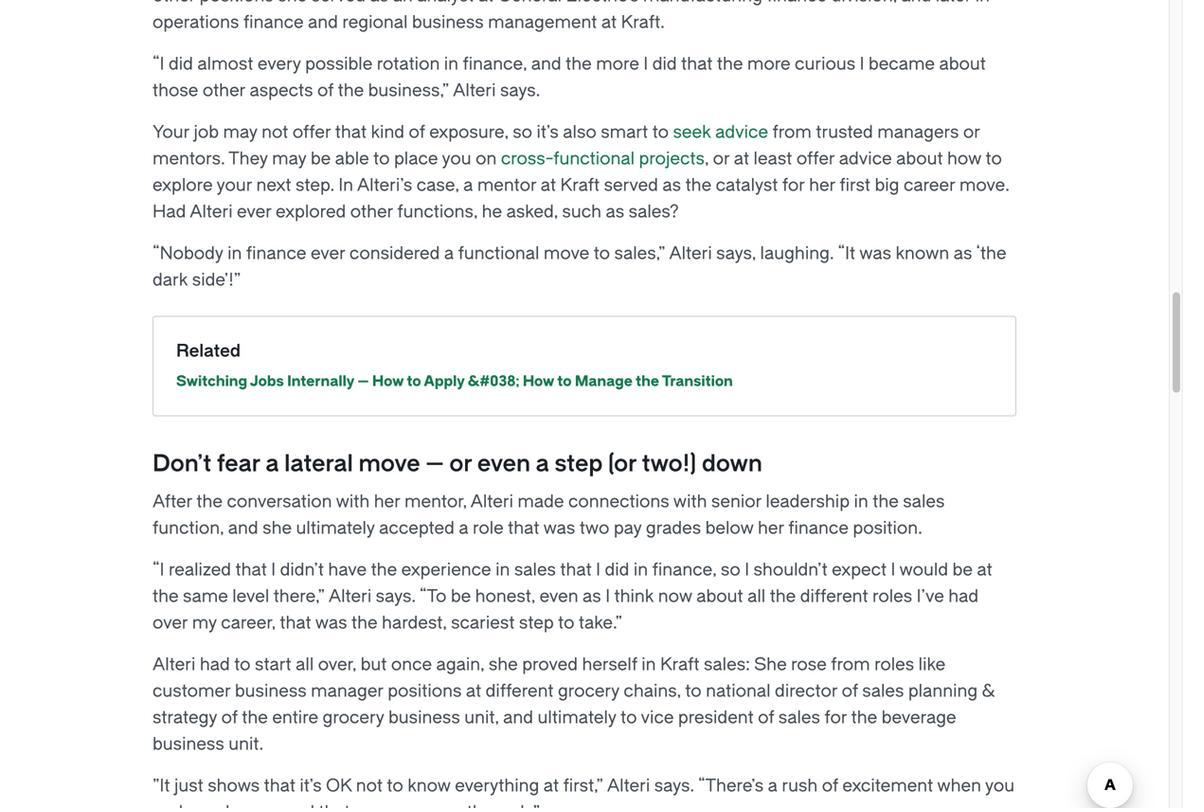 Task type: describe. For each thing, give the bounding box(es) containing it.
through."
[[467, 803, 540, 808]]

trusted
[[816, 122, 874, 142]]

big
[[875, 176, 900, 195]]

career
[[904, 176, 956, 195]]

that up level
[[236, 560, 267, 580]]

"nobody in finance ever considered a functional move to sales," alteri says, laughing. "it was known as 'the dark side'!"
[[153, 244, 1007, 290]]

fear
[[217, 451, 260, 477]]

&#038;
[[468, 373, 520, 390]]

to inside "it just shows that it's ok not to know everything at first," alteri says. "there's a rush of excitement when you make a change, and that can carry you through."
[[387, 776, 403, 796]]

internally
[[287, 373, 354, 390]]

"to
[[420, 587, 447, 607]]

offer for that
[[293, 122, 331, 142]]

sales?
[[629, 202, 679, 222]]

shouldn't
[[754, 560, 828, 580]]

that up change,
[[264, 776, 296, 796]]

says,
[[717, 244, 756, 264]]

first
[[840, 176, 871, 195]]

0 horizontal spatial grocery
[[323, 708, 384, 728]]

even inside ""i realized that i didn't have the experience in sales that i did in finance, so i shouldn't expect i would be at the same level there," alteri says. "to be honest, even as i think now about all the different roles i've had over my career, that was the hardest, scariest step to take.""
[[540, 587, 579, 607]]

i up 'smart'
[[644, 54, 648, 74]]

of down 'national'
[[758, 708, 774, 728]]

a down just
[[202, 803, 211, 808]]

not inside "it just shows that it's ok not to know everything at first," alteri says. "there's a rush of excitement when you make a change, and that can carry you through."
[[356, 776, 383, 796]]

smart
[[601, 122, 648, 142]]

to left start
[[234, 655, 251, 675]]

sales down director
[[779, 708, 821, 728]]

"i did almost every possible rotation in finance, and the more i did that the more curious i became about those other aspects of the business," alteri says.
[[153, 54, 986, 101]]

to inside , or at least offer advice about how to explore your next step. in alteri's case, a mentor at kraft served as the catalyst for her first big career move. had alteri ever explored other functions, he asked, such as sales?
[[986, 149, 1002, 169]]

all inside "alteri had to start all over, but once again, she proved herself in kraft sales: she rose from roles like customer business manager positions at different grocery chains, to national director of sales planning & strategy of the entire grocery business unit, and ultimately to vice president of sales for the beverage business unit."
[[296, 655, 314, 675]]

step inside ""i realized that i didn't have the experience in sales that i did in finance, so i shouldn't expect i would be at the same level there," alteri says. "to be honest, even as i think now about all the different roles i've had over my career, that was the hardest, scariest step to take.""
[[519, 613, 554, 633]]

alteri inside ""i realized that i didn't have the experience in sales that i did in finance, so i shouldn't expect i would be at the same level there," alteri says. "to be honest, even as i think now about all the different roles i've had over my career, that was the hardest, scariest step to take.""
[[329, 587, 372, 607]]

a inside "nobody in finance ever considered a functional move to sales," alteri says, laughing. "it was known as 'the dark side'!"
[[444, 244, 454, 264]]

laughing.
[[760, 244, 834, 264]]

about inside ""i realized that i didn't have the experience in sales that i did in finance, so i shouldn't expect i would be at the same level there," alteri says. "to be honest, even as i think now about all the different roles i've had over my career, that was the hardest, scariest step to take.""
[[697, 587, 744, 607]]

unit.
[[229, 735, 264, 754]]

positions
[[388, 682, 462, 701]]

switching jobs internally — how to apply &#038; how to manage the transition
[[176, 373, 733, 390]]

1 more from the left
[[596, 54, 640, 74]]

entire
[[272, 708, 318, 728]]

again,
[[436, 655, 485, 675]]

the down shouldn't
[[770, 587, 796, 607]]

leadership
[[766, 492, 850, 512]]

he
[[482, 202, 502, 222]]

conversation
[[227, 492, 332, 512]]

0 vertical spatial so
[[513, 122, 533, 142]]

advice inside , or at least offer advice about how to explore your next step. in alteri's case, a mentor at kraft served as the catalyst for her first big career move. had alteri ever explored other functions, he asked, such as sales?
[[839, 149, 892, 169]]

did for would
[[605, 560, 630, 580]]

other inside , or at least offer advice about how to explore your next step. in alteri's case, a mentor at kraft served as the catalyst for her first big career move. had alteri ever explored other functions, he asked, such as sales?
[[350, 202, 393, 222]]

"it just shows that it's ok not to know everything at first," alteri says. "there's a rush of excitement when you make a change, and that can carry you through."
[[153, 776, 1015, 808]]

finance, inside ""i realized that i didn't have the experience in sales that i did in finance, so i shouldn't expect i would be at the same level there," alteri says. "to be honest, even as i think now about all the different roles i've had over my career, that was the hardest, scariest step to take.""
[[653, 560, 717, 580]]

mentors.
[[153, 149, 225, 169]]

unit,
[[465, 708, 499, 728]]

ok
[[326, 776, 352, 796]]

i down two
[[596, 560, 601, 580]]

the up seek advice link
[[717, 54, 743, 74]]

all inside ""i realized that i didn't have the experience in sales that i did in finance, so i shouldn't expect i would be at the same level there," alteri says. "to be honest, even as i think now about all the different roles i've had over my career, that was the hardest, scariest step to take.""
[[748, 587, 766, 607]]

the right manage
[[636, 373, 660, 390]]

the up "unit."
[[242, 708, 268, 728]]

the up over
[[153, 587, 179, 607]]

says. inside ""i realized that i didn't have the experience in sales that i did in finance, so i shouldn't expect i would be at the same level there," alteri says. "to be honest, even as i think now about all the different roles i've had over my career, that was the hardest, scariest step to take.""
[[376, 587, 416, 607]]

,
[[705, 149, 709, 169]]

the right have
[[371, 560, 397, 580]]

to up the 'projects'
[[653, 122, 669, 142]]

functions,
[[397, 202, 478, 222]]

the down possible
[[338, 81, 364, 101]]

of inside "it just shows that it's ok not to know everything at first," alteri says. "there's a rush of excitement when you make a change, and that can carry you through."
[[822, 776, 839, 796]]

asked,
[[507, 202, 558, 222]]

when
[[937, 776, 982, 796]]

her inside , or at least offer advice about how to explore your next step. in alteri's case, a mentor at kraft served as the catalyst for her first big career move. had alteri ever explored other functions, he asked, such as sales?
[[809, 176, 836, 195]]

in
[[339, 176, 354, 195]]

planning
[[909, 682, 978, 701]]

1 vertical spatial you
[[986, 776, 1015, 796]]

i right curious
[[860, 54, 865, 74]]

how
[[948, 149, 982, 169]]

for inside , or at least offer advice about how to explore your next step. in alteri's case, a mentor at kraft served as the catalyst for her first big career move. had alteri ever explored other functions, he asked, such as sales?
[[783, 176, 805, 195]]

kraft inside , or at least offer advice about how to explore your next step. in alteri's case, a mentor at kraft served as the catalyst for her first big career move. had alteri ever explored other functions, he asked, such as sales?
[[561, 176, 600, 195]]

&
[[982, 682, 995, 701]]

that down two
[[560, 560, 592, 580]]

of up place
[[409, 122, 425, 142]]

alteri inside "nobody in finance ever considered a functional move to sales," alteri says, laughing. "it was known as 'the dark side'!"
[[669, 244, 712, 264]]

"i for "i realized that i didn't have the experience in sales that i did in finance, so i shouldn't expect i would be at the same level there," alteri says. "to be honest, even as i think now about all the different roles i've had over my career, that was the hardest, scariest step to take."
[[153, 560, 164, 580]]

managers
[[878, 122, 959, 142]]

aspects
[[250, 81, 313, 101]]

mentor
[[477, 176, 537, 195]]

1 horizontal spatial grocery
[[558, 682, 620, 701]]

over,
[[318, 655, 356, 675]]

0 horizontal spatial her
[[374, 492, 400, 512]]

think
[[615, 587, 654, 607]]

hardest,
[[382, 613, 447, 633]]

your
[[217, 176, 252, 195]]

did for those
[[653, 54, 677, 74]]

now
[[658, 587, 693, 607]]

in up think at the right bottom of the page
[[634, 560, 648, 580]]

move —
[[359, 451, 444, 477]]

1 horizontal spatial business
[[235, 682, 307, 701]]

after
[[153, 492, 192, 512]]

finance inside after the conversation with her mentor, alteri made connections with senior leadership in the sales function, and she ultimately accepted a role that was two pay grades below her finance position.
[[789, 519, 849, 538]]

rose
[[791, 655, 827, 675]]

honest,
[[475, 587, 535, 607]]

0 horizontal spatial or
[[450, 451, 472, 477]]

i left would
[[891, 560, 896, 580]]

kind
[[371, 122, 405, 142]]

the left beverage
[[852, 708, 878, 728]]

that down there,"
[[280, 613, 311, 633]]

alteri inside , or at least offer advice about how to explore your next step. in alteri's case, a mentor at kraft served as the catalyst for her first big career move. had alteri ever explored other functions, he asked, such as sales?
[[190, 202, 233, 222]]

she inside after the conversation with her mentor, alteri made connections with senior leadership in the sales function, and she ultimately accepted a role that was two pay grades below her finance position.
[[263, 519, 292, 538]]

sales up beverage
[[863, 682, 904, 701]]

—
[[358, 373, 369, 390]]

projects
[[639, 149, 705, 169]]

apply
[[424, 373, 465, 390]]

position.
[[853, 519, 923, 538]]

to left the apply
[[407, 373, 421, 390]]

1 horizontal spatial it's
[[537, 122, 559, 142]]

herself
[[582, 655, 638, 675]]

they
[[229, 149, 268, 169]]

from inside from trusted managers or mentors. they may be able to place you on
[[773, 122, 812, 142]]

the up function, at bottom left
[[197, 492, 223, 512]]

1 horizontal spatial functional
[[554, 149, 635, 169]]

she inside "alteri had to start all over, but once again, she proved herself in kraft sales: she rose from roles like customer business manager positions at different grocery chains, to national director of sales planning & strategy of the entire grocery business unit, and ultimately to vice president of sales for the beverage business unit."
[[489, 655, 518, 675]]

and inside "alteri had to start all over, but once again, she proved herself in kraft sales: she rose from roles like customer business manager positions at different grocery chains, to national director of sales planning & strategy of the entire grocery business unit, and ultimately to vice president of sales for the beverage business unit."
[[503, 708, 534, 728]]

in inside "alteri had to start all over, but once again, she proved herself in kraft sales: she rose from roles like customer business manager positions at different grocery chains, to national director of sales planning & strategy of the entire grocery business unit, and ultimately to vice president of sales for the beverage business unit."
[[642, 655, 656, 675]]

start
[[255, 655, 292, 675]]

had inside ""i realized that i didn't have the experience in sales that i did in finance, so i shouldn't expect i would be at the same level there," alteri says. "to be honest, even as i think now about all the different roles i've had over my career, that was the hardest, scariest step to take.""
[[949, 587, 979, 607]]

business,"
[[368, 81, 449, 101]]

catalyst
[[716, 176, 778, 195]]

curious
[[795, 54, 856, 74]]

that inside "i did almost every possible rotation in finance, and the more i did that the more curious i became about those other aspects of the business," alteri says.
[[681, 54, 713, 74]]

a left rush
[[768, 776, 778, 796]]

possible
[[305, 54, 373, 74]]

didn't
[[280, 560, 324, 580]]

senior
[[712, 492, 762, 512]]

"i realized that i didn't have the experience in sales that i did in finance, so i shouldn't expect i would be at the same level there," alteri says. "to be honest, even as i think now about all the different roles i've had over my career, that was the hardest, scariest step to take."
[[153, 560, 993, 633]]

two!)
[[642, 451, 697, 477]]

says. inside "i did almost every possible rotation in finance, and the more i did that the more curious i became about those other aspects of the business," alteri says.
[[500, 81, 541, 101]]

had inside "alteri had to start all over, but once again, she proved herself in kraft sales: she rose from roles like customer business manager positions at different grocery chains, to national director of sales planning & strategy of the entire grocery business unit, and ultimately to vice president of sales for the beverage business unit."
[[200, 655, 230, 675]]

of right director
[[842, 682, 858, 701]]

connections
[[569, 492, 670, 512]]

switching
[[176, 373, 247, 390]]

to up president
[[685, 682, 702, 701]]

1 with from the left
[[336, 492, 370, 512]]

may inside from trusted managers or mentors. they may be able to place you on
[[272, 149, 306, 169]]

0 vertical spatial may
[[223, 122, 257, 142]]

experience
[[401, 560, 491, 580]]

2 how from the left
[[523, 373, 554, 390]]

sales inside after the conversation with her mentor, alteri made connections with senior leadership in the sales function, and she ultimately accepted a role that was two pay grades below her finance position.
[[903, 492, 945, 512]]

was inside ""i realized that i didn't have the experience in sales that i did in finance, so i shouldn't expect i would be at the same level there," alteri says. "to be honest, even as i think now about all the different roles i've had over my career, that was the hardest, scariest step to take.""
[[315, 613, 347, 633]]

at inside ""i realized that i didn't have the experience in sales that i did in finance, so i shouldn't expect i would be at the same level there," alteri says. "to be honest, even as i think now about all the different roles i've had over my career, that was the hardest, scariest step to take.""
[[977, 560, 993, 580]]

, or at least offer advice about how to explore your next step. in alteri's case, a mentor at kraft served as the catalyst for her first big career move. had alteri ever explored other functions, he asked, such as sales?
[[153, 149, 1010, 222]]

exposure,
[[429, 122, 509, 142]]

kraft inside "alteri had to start all over, but once again, she proved herself in kraft sales: she rose from roles like customer business manager positions at different grocery chains, to national director of sales planning & strategy of the entire grocery business unit, and ultimately to vice president of sales for the beverage business unit."
[[660, 655, 700, 675]]

2 vertical spatial her
[[758, 519, 784, 538]]

at up catalyst on the right of page
[[734, 149, 750, 169]]

i left shouldn't
[[745, 560, 750, 580]]

for inside "alteri had to start all over, but once again, she proved herself in kraft sales: she rose from roles like customer business manager positions at different grocery chains, to national director of sales planning & strategy of the entire grocery business unit, and ultimately to vice president of sales for the beverage business unit."
[[825, 708, 847, 728]]

at up asked,
[[541, 176, 556, 195]]

grades
[[646, 519, 701, 538]]

"i for "i did almost every possible rotation in finance, and the more i did that the more curious i became about those other aspects of the business," alteri says.
[[153, 54, 164, 74]]

about inside "i did almost every possible rotation in finance, and the more i did that the more curious i became about those other aspects of the business," alteri says.
[[940, 54, 986, 74]]

seek
[[673, 122, 711, 142]]

explored
[[276, 202, 346, 222]]

scariest
[[451, 613, 515, 633]]

jobs
[[250, 373, 284, 390]]

those
[[153, 81, 198, 101]]

first,"
[[563, 776, 604, 796]]

i left didn't
[[271, 560, 276, 580]]

"it
[[838, 244, 856, 264]]

she
[[755, 655, 787, 675]]

you inside from trusted managers or mentors. they may be able to place you on
[[442, 149, 472, 169]]

was inside "nobody in finance ever considered a functional move to sales," alteri says, laughing. "it was known as 'the dark side'!"
[[860, 244, 892, 264]]

a right fear
[[266, 451, 279, 477]]

director
[[775, 682, 838, 701]]

finance, inside "i did almost every possible rotation in finance, and the more i did that the more curious i became about those other aspects of the business," alteri says.
[[463, 54, 527, 74]]

1 horizontal spatial step
[[555, 451, 603, 477]]

0 horizontal spatial even
[[478, 451, 531, 477]]

as down served
[[606, 202, 625, 222]]

down
[[702, 451, 763, 477]]

to inside from trusted managers or mentors. they may be able to place you on
[[374, 149, 390, 169]]

customer
[[153, 682, 231, 701]]

move
[[544, 244, 590, 264]]



Task type: vqa. For each thing, say whether or not it's contained in the screenshot.
the left NOT
yes



Task type: locate. For each thing, give the bounding box(es) containing it.
a left the role
[[459, 519, 469, 538]]

0 vertical spatial step
[[555, 451, 603, 477]]

0 horizontal spatial step
[[519, 613, 554, 633]]

vice
[[641, 708, 674, 728]]

roles left 'i've'
[[873, 587, 913, 607]]

i
[[644, 54, 648, 74], [860, 54, 865, 74], [271, 560, 276, 580], [596, 560, 601, 580], [745, 560, 750, 580], [891, 560, 896, 580], [606, 587, 610, 607]]

i've
[[917, 587, 945, 607]]

grocery down the manager
[[323, 708, 384, 728]]

0 horizontal spatial advice
[[716, 122, 769, 142]]

and
[[531, 54, 562, 74], [228, 519, 258, 538], [503, 708, 534, 728], [284, 803, 315, 808]]

at left first,"
[[544, 776, 559, 796]]

even
[[478, 451, 531, 477], [540, 587, 579, 607]]

proved
[[522, 655, 578, 675]]

alteri inside "it just shows that it's ok not to know everything at first," alteri says. "there's a rush of excitement when you make a change, and that can carry you through."
[[607, 776, 650, 796]]

in up position.
[[854, 492, 869, 512]]

ultimately
[[296, 519, 375, 538], [538, 708, 617, 728]]

0 horizontal spatial kraft
[[561, 176, 600, 195]]

0 horizontal spatial finance,
[[463, 54, 527, 74]]

role
[[473, 519, 504, 538]]

the up also
[[566, 54, 592, 74]]

career,
[[221, 613, 276, 633]]

even up made
[[478, 451, 531, 477]]

not
[[262, 122, 288, 142], [356, 776, 383, 796]]

0 vertical spatial other
[[203, 81, 245, 101]]

or up the how
[[964, 122, 980, 142]]

level
[[232, 587, 269, 607]]

offer for advice
[[797, 149, 835, 169]]

1 horizontal spatial had
[[949, 587, 979, 607]]

functional
[[554, 149, 635, 169], [458, 244, 540, 264]]

had
[[949, 587, 979, 607], [200, 655, 230, 675]]

1 horizontal spatial ever
[[311, 244, 345, 264]]

step.
[[296, 176, 334, 195]]

the up the but
[[352, 613, 378, 633]]

1 horizontal spatial was
[[544, 519, 576, 538]]

alteri inside "i did almost every possible rotation in finance, and the more i did that the more curious i became about those other aspects of the business," alteri says.
[[453, 81, 496, 101]]

was
[[860, 244, 892, 264], [544, 519, 576, 538], [315, 613, 347, 633]]

1 horizontal spatial did
[[605, 560, 630, 580]]

expect
[[832, 560, 887, 580]]

2 horizontal spatial business
[[389, 708, 460, 728]]

functional down also
[[554, 149, 635, 169]]

may up the next
[[272, 149, 306, 169]]

to right move
[[594, 244, 610, 264]]

1 vertical spatial grocery
[[323, 708, 384, 728]]

from right rose
[[831, 655, 870, 675]]

with
[[336, 492, 370, 512], [674, 492, 707, 512]]

and inside "i did almost every possible rotation in finance, and the more i did that the more curious i became about those other aspects of the business," alteri says.
[[531, 54, 562, 74]]

finance down leadership
[[789, 519, 849, 538]]

0 vertical spatial all
[[748, 587, 766, 607]]

1 vertical spatial not
[[356, 776, 383, 796]]

in
[[444, 54, 459, 74], [228, 244, 242, 264], [854, 492, 869, 512], [496, 560, 510, 580], [634, 560, 648, 580], [642, 655, 656, 675]]

0 horizontal spatial had
[[200, 655, 230, 675]]

2 horizontal spatial says.
[[655, 776, 694, 796]]

to inside "nobody in finance ever considered a functional move to sales," alteri says, laughing. "it was known as 'the dark side'!"
[[594, 244, 610, 264]]

0 vertical spatial offer
[[293, 122, 331, 142]]

0 vertical spatial not
[[262, 122, 288, 142]]

chains,
[[624, 682, 681, 701]]

offer down aspects
[[293, 122, 331, 142]]

0 vertical spatial it's
[[537, 122, 559, 142]]

different inside ""i realized that i didn't have the experience in sales that i did in finance, so i shouldn't expect i would be at the same level there," alteri says. "to be honest, even as i think now about all the different roles i've had over my career, that was the hardest, scariest step to take.""
[[800, 587, 869, 607]]

2 "i from the top
[[153, 560, 164, 580]]

about
[[940, 54, 986, 74], [897, 149, 943, 169], [697, 587, 744, 607]]

like
[[919, 655, 946, 675]]

every
[[258, 54, 301, 74]]

0 vertical spatial her
[[809, 176, 836, 195]]

over
[[153, 613, 188, 633]]

different inside "alteri had to start all over, but once again, she proved herself in kraft sales: she rose from roles like customer business manager positions at different grocery chains, to national director of sales planning & strategy of the entire grocery business unit, and ultimately to vice president of sales for the beverage business unit."
[[486, 682, 554, 701]]

1 horizontal spatial finance,
[[653, 560, 717, 580]]

roles inside ""i realized that i didn't have the experience in sales that i did in finance, so i shouldn't expect i would be at the same level there," alteri says. "to be honest, even as i think now about all the different roles i've had over my career, that was the hardest, scariest step to take.""
[[873, 587, 913, 607]]

did
[[169, 54, 193, 74], [653, 54, 677, 74], [605, 560, 630, 580]]

pay
[[614, 519, 642, 538]]

national
[[706, 682, 771, 701]]

2 vertical spatial was
[[315, 613, 347, 633]]

beverage
[[882, 708, 957, 728]]

alteri right first,"
[[607, 776, 650, 796]]

alteri
[[453, 81, 496, 101], [190, 202, 233, 222], [669, 244, 712, 264], [471, 492, 514, 512], [329, 587, 372, 607], [153, 655, 196, 675], [607, 776, 650, 796]]

1 vertical spatial kraft
[[660, 655, 700, 675]]

how right —
[[372, 373, 404, 390]]

0 vertical spatial business
[[235, 682, 307, 701]]

1 "i from the top
[[153, 54, 164, 74]]

1 horizontal spatial may
[[272, 149, 306, 169]]

0 vertical spatial ever
[[237, 202, 272, 222]]

don't
[[153, 451, 212, 477]]

place
[[394, 149, 438, 169]]

as
[[663, 176, 681, 195], [606, 202, 625, 222], [954, 244, 973, 264], [583, 587, 601, 607]]

1 vertical spatial step
[[519, 613, 554, 633]]

ultimately inside "alteri had to start all over, but once again, she proved herself in kraft sales: she rose from roles like customer business manager positions at different grocery chains, to national director of sales planning & strategy of the entire grocery business unit, and ultimately to vice president of sales for the beverage business unit."
[[538, 708, 617, 728]]

ever inside , or at least offer advice about how to explore your next step. in alteri's case, a mentor at kraft served as the catalyst for her first big career move. had alteri ever explored other functions, he asked, such as sales?
[[237, 202, 272, 222]]

that down the ok
[[319, 803, 350, 808]]

all
[[748, 587, 766, 607], [296, 655, 314, 675]]

cross-
[[501, 149, 554, 169]]

least
[[754, 149, 793, 169]]

offer down trusted
[[797, 149, 835, 169]]

did up think at the right bottom of the page
[[605, 560, 630, 580]]

the
[[566, 54, 592, 74], [717, 54, 743, 74], [338, 81, 364, 101], [686, 176, 712, 195], [636, 373, 660, 390], [197, 492, 223, 512], [873, 492, 899, 512], [371, 560, 397, 580], [153, 587, 179, 607], [770, 587, 796, 607], [352, 613, 378, 633], [242, 708, 268, 728], [852, 708, 878, 728]]

be right "to in the left bottom of the page
[[451, 587, 471, 607]]

0 vertical spatial grocery
[[558, 682, 620, 701]]

her up accepted
[[374, 492, 400, 512]]

cross-functional projects link
[[501, 149, 705, 169]]

how right &#038; at top
[[523, 373, 554, 390]]

2 with from the left
[[674, 492, 707, 512]]

sales,"
[[615, 244, 666, 264]]

says. left "there's
[[655, 776, 694, 796]]

in up side'!"
[[228, 244, 242, 264]]

finance inside "nobody in finance ever considered a functional move to sales," alteri says, laughing. "it was known as 'the dark side'!"
[[246, 244, 307, 264]]

that inside after the conversation with her mentor, alteri made connections with senior leadership in the sales function, and she ultimately accepted a role that was two pay grades below her finance position.
[[508, 519, 540, 538]]

1 vertical spatial all
[[296, 655, 314, 675]]

a down functions,
[[444, 244, 454, 264]]

in up honest,
[[496, 560, 510, 580]]

0 vertical spatial was
[[860, 244, 892, 264]]

to inside ""i realized that i didn't have the experience in sales that i did in finance, so i shouldn't expect i would be at the same level there," alteri says. "to be honest, even as i think now about all the different roles i've had over my career, that was the hardest, scariest step to take.""
[[558, 613, 575, 633]]

more up 'smart'
[[596, 54, 640, 74]]

side'!"
[[192, 270, 241, 290]]

after the conversation with her mentor, alteri made connections with senior leadership in the sales function, and she ultimately accepted a role that was two pay grades below her finance position.
[[153, 492, 945, 538]]

from up least
[[773, 122, 812, 142]]

ultimately inside after the conversation with her mentor, alteri made connections with senior leadership in the sales function, and she ultimately accepted a role that was two pay grades below her finance position.
[[296, 519, 375, 538]]

as down the 'projects'
[[663, 176, 681, 195]]

shows
[[208, 776, 260, 796]]

2 vertical spatial about
[[697, 587, 744, 607]]

also
[[563, 122, 597, 142]]

function,
[[153, 519, 224, 538]]

0 vertical spatial about
[[940, 54, 986, 74]]

other inside "i did almost every possible rotation in finance, and the more i did that the more curious i became about those other aspects of the business," alteri says.
[[203, 81, 245, 101]]

that up seek
[[681, 54, 713, 74]]

1 vertical spatial may
[[272, 149, 306, 169]]

"i up those
[[153, 54, 164, 74]]

0 horizontal spatial different
[[486, 682, 554, 701]]

1 vertical spatial or
[[713, 149, 730, 169]]

accepted
[[379, 519, 455, 538]]

sales up position.
[[903, 492, 945, 512]]

0 horizontal spatial other
[[203, 81, 245, 101]]

and right change,
[[284, 803, 315, 808]]

was down there,"
[[315, 613, 347, 633]]

"i inside "i did almost every possible rotation in finance, and the more i did that the more curious i became about those other aspects of the business," alteri says.
[[153, 54, 164, 74]]

0 horizontal spatial so
[[513, 122, 533, 142]]

everything
[[455, 776, 540, 796]]

to up the carry
[[387, 776, 403, 796]]

once
[[391, 655, 432, 675]]

1 horizontal spatial advice
[[839, 149, 892, 169]]

and inside "it just shows that it's ok not to know everything at first," alteri says. "there's a rush of excitement when you make a change, and that can carry you through."
[[284, 803, 315, 808]]

a right case,
[[463, 176, 473, 195]]

as up take."
[[583, 587, 601, 607]]

in right rotation
[[444, 54, 459, 74]]

step
[[555, 451, 603, 477], [519, 613, 554, 633]]

alteri up "exposure,"
[[453, 81, 496, 101]]

not up can
[[356, 776, 383, 796]]

at up unit,
[[466, 682, 482, 701]]

1 vertical spatial ever
[[311, 244, 345, 264]]

for
[[783, 176, 805, 195], [825, 708, 847, 728]]

know
[[408, 776, 451, 796]]

her right below
[[758, 519, 784, 538]]

"i inside ""i realized that i didn't have the experience in sales that i did in finance, so i shouldn't expect i would be at the same level there," alteri says. "to be honest, even as i think now about all the different roles i've had over my career, that was the hardest, scariest step to take.""
[[153, 560, 164, 580]]

0 horizontal spatial was
[[315, 613, 347, 633]]

and inside after the conversation with her mentor, alteri made connections with senior leadership in the sales function, and she ultimately accepted a role that was two pay grades below her finance position.
[[228, 519, 258, 538]]

a inside , or at least offer advice about how to explore your next step. in alteri's case, a mentor at kraft served as the catalyst for her first big career move. had alteri ever explored other functions, he asked, such as sales?
[[463, 176, 473, 195]]

all right start
[[296, 655, 314, 675]]

1 horizontal spatial be
[[451, 587, 471, 607]]

my
[[192, 613, 217, 633]]

2 vertical spatial be
[[451, 587, 471, 607]]

same
[[183, 587, 228, 607]]

your
[[153, 122, 190, 142]]

of
[[317, 81, 334, 101], [409, 122, 425, 142], [842, 682, 858, 701], [221, 708, 238, 728], [758, 708, 774, 728], [822, 776, 839, 796]]

1 horizontal spatial all
[[748, 587, 766, 607]]

1 horizontal spatial so
[[721, 560, 741, 580]]

of up "unit."
[[221, 708, 238, 728]]

the up position.
[[873, 492, 899, 512]]

0 vertical spatial had
[[949, 587, 979, 607]]

in inside "nobody in finance ever considered a functional move to sales," alteri says, laughing. "it was known as 'the dark side'!"
[[228, 244, 242, 264]]

had up the 'customer'
[[200, 655, 230, 675]]

"i left the realized
[[153, 560, 164, 580]]

0 vertical spatial ultimately
[[296, 519, 375, 538]]

1 vertical spatial ultimately
[[538, 708, 617, 728]]

so inside ""i realized that i didn't have the experience in sales that i did in finance, so i shouldn't expect i would be at the same level there," alteri says. "to be honest, even as i think now about all the different roles i've had over my career, that was the hardest, scariest step to take.""
[[721, 560, 741, 580]]

1 vertical spatial business
[[389, 708, 460, 728]]

her left the first
[[809, 176, 836, 195]]

1 vertical spatial had
[[200, 655, 230, 675]]

offer inside , or at least offer advice about how to explore your next step. in alteri's case, a mentor at kraft served as the catalyst for her first big career move. had alteri ever explored other functions, he asked, such as sales?
[[797, 149, 835, 169]]

the inside , or at least offer advice about how to explore your next step. in alteri's case, a mentor at kraft served as the catalyst for her first big career move. had alteri ever explored other functions, he asked, such as sales?
[[686, 176, 712, 195]]

she right the again,
[[489, 655, 518, 675]]

about inside , or at least offer advice about how to explore your next step. in alteri's case, a mentor at kraft served as the catalyst for her first big career move. had alteri ever explored other functions, he asked, such as sales?
[[897, 149, 943, 169]]

or inside , or at least offer advice about how to explore your next step. in alteri's case, a mentor at kraft served as the catalyst for her first big career move. had alteri ever explored other functions, he asked, such as sales?
[[713, 149, 730, 169]]

1 vertical spatial functional
[[458, 244, 540, 264]]

1 horizontal spatial or
[[713, 149, 730, 169]]

1 vertical spatial finance,
[[653, 560, 717, 580]]

as inside "nobody in finance ever considered a functional move to sales," alteri says, laughing. "it was known as 'the dark side'!"
[[954, 244, 973, 264]]

0 horizontal spatial did
[[169, 54, 193, 74]]

ultimately up have
[[296, 519, 375, 538]]

that up able
[[335, 122, 367, 142]]

0 horizontal spatial functional
[[458, 244, 540, 264]]

ever down "explored"
[[311, 244, 345, 264]]

not up the they
[[262, 122, 288, 142]]

rush
[[782, 776, 818, 796]]

2 more from the left
[[748, 54, 791, 74]]

1 horizontal spatial other
[[350, 202, 393, 222]]

as left 'the
[[954, 244, 973, 264]]

more left curious
[[748, 54, 791, 74]]

it's inside "it just shows that it's ok not to know everything at first," alteri says. "there's a rush of excitement when you make a change, and that can carry you through."
[[300, 776, 322, 796]]

change,
[[216, 803, 280, 808]]

i left think at the right bottom of the page
[[606, 587, 610, 607]]

job
[[194, 122, 219, 142]]

at inside "it just shows that it's ok not to know everything at first," alteri says. "there's a rush of excitement when you make a change, and that can carry you through."
[[544, 776, 559, 796]]

0 horizontal spatial it's
[[300, 776, 322, 796]]

0 horizontal spatial more
[[596, 54, 640, 74]]

finance, up "exposure,"
[[463, 54, 527, 74]]

you down your job may not offer that kind of exposure, so it's also smart to seek advice
[[442, 149, 472, 169]]

alteri inside after the conversation with her mentor, alteri made connections with senior leadership in the sales function, and she ultimately accepted a role that was two pay grades below her finance position.
[[471, 492, 514, 512]]

for down director
[[825, 708, 847, 728]]

1 vertical spatial offer
[[797, 149, 835, 169]]

it's left also
[[537, 122, 559, 142]]

0 vertical spatial finance,
[[463, 54, 527, 74]]

0 horizontal spatial for
[[783, 176, 805, 195]]

0 horizontal spatial how
[[372, 373, 404, 390]]

take."
[[579, 613, 623, 633]]

says. inside "it just shows that it's ok not to know everything at first," alteri says. "there's a rush of excitement when you make a change, and that can carry you through."
[[655, 776, 694, 796]]

0 horizontal spatial she
[[263, 519, 292, 538]]

from inside "alteri had to start all over, but once again, she proved herself in kraft sales: she rose from roles like customer business manager positions at different grocery chains, to national director of sales planning & strategy of the entire grocery business unit, and ultimately to vice president of sales for the beverage business unit."
[[831, 655, 870, 675]]

ultimately down proved
[[538, 708, 617, 728]]

of down possible
[[317, 81, 334, 101]]

roles inside "alteri had to start all over, but once again, she proved herself in kraft sales: she rose from roles like customer business manager positions at different grocery chains, to national director of sales planning & strategy of the entire grocery business unit, and ultimately to vice president of sales for the beverage business unit."
[[875, 655, 915, 675]]

says.
[[500, 81, 541, 101], [376, 587, 416, 607], [655, 776, 694, 796]]

step down honest,
[[519, 613, 554, 633]]

more
[[596, 54, 640, 74], [748, 54, 791, 74]]

0 horizontal spatial says.
[[376, 587, 416, 607]]

0 vertical spatial for
[[783, 176, 805, 195]]

move.
[[960, 176, 1010, 195]]

had
[[153, 202, 186, 222]]

step left (or
[[555, 451, 603, 477]]

offer
[[293, 122, 331, 142], [797, 149, 835, 169]]

a inside after the conversation with her mentor, alteri made connections with senior leadership in the sales function, and she ultimately accepted a role that was two pay grades below her finance position.
[[459, 519, 469, 538]]

1 vertical spatial says.
[[376, 587, 416, 607]]

strategy
[[153, 708, 217, 728]]

1 horizontal spatial her
[[758, 519, 784, 538]]

0 vertical spatial advice
[[716, 122, 769, 142]]

ever
[[237, 202, 272, 222], [311, 244, 345, 264]]

0 horizontal spatial not
[[262, 122, 288, 142]]

but
[[361, 655, 387, 675]]

in inside after the conversation with her mentor, alteri made connections with senior leadership in the sales function, and she ultimately accepted a role that was two pay grades below her finance position.
[[854, 492, 869, 512]]

as inside ""i realized that i didn't have the experience in sales that i did in finance, so i shouldn't expect i would be at the same level there," alteri says. "to be honest, even as i think now about all the different roles i've had over my career, that was the hardest, scariest step to take.""
[[583, 587, 601, 607]]

alteri down have
[[329, 587, 372, 607]]

1 horizontal spatial ultimately
[[538, 708, 617, 728]]

at right would
[[977, 560, 993, 580]]

at inside "alteri had to start all over, but once again, she proved herself in kraft sales: she rose from roles like customer business manager positions at different grocery chains, to national director of sales planning & strategy of the entire grocery business unit, and ultimately to vice president of sales for the beverage business unit."
[[466, 682, 482, 701]]

0 horizontal spatial offer
[[293, 122, 331, 142]]

1 horizontal spatial even
[[540, 587, 579, 607]]

grocery down herself
[[558, 682, 620, 701]]

so up cross-
[[513, 122, 533, 142]]

other
[[203, 81, 245, 101], [350, 202, 393, 222]]

be inside from trusted managers or mentors. they may be able to place you on
[[311, 149, 331, 169]]

0 vertical spatial says.
[[500, 81, 541, 101]]

1 horizontal spatial with
[[674, 492, 707, 512]]

1 horizontal spatial for
[[825, 708, 847, 728]]

alteri had to start all over, but once again, she proved herself in kraft sales: she rose from roles like customer business manager positions at different grocery chains, to national director of sales planning & strategy of the entire grocery business unit, and ultimately to vice president of sales for the beverage business unit.
[[153, 655, 995, 754]]

functional inside "nobody in finance ever considered a functional move to sales," alteri says, laughing. "it was known as 'the dark side'!"
[[458, 244, 540, 264]]

two
[[580, 519, 610, 538]]

at
[[734, 149, 750, 169], [541, 176, 556, 195], [977, 560, 993, 580], [466, 682, 482, 701], [544, 776, 559, 796]]

was down made
[[544, 519, 576, 538]]

1 vertical spatial even
[[540, 587, 579, 607]]

in inside "i did almost every possible rotation in finance, and the more i did that the more curious i became about those other aspects of the business," alteri says.
[[444, 54, 459, 74]]

2 vertical spatial or
[[450, 451, 472, 477]]

did inside ""i realized that i didn't have the experience in sales that i did in finance, so i shouldn't expect i would be at the same level there," alteri says. "to be honest, even as i think now about all the different roles i've had over my career, that was the hardest, scariest step to take.""
[[605, 560, 630, 580]]

different down "expect"
[[800, 587, 869, 607]]

2 horizontal spatial was
[[860, 244, 892, 264]]

2 vertical spatial you
[[433, 803, 463, 808]]

carry
[[389, 803, 429, 808]]

1 horizontal spatial offer
[[797, 149, 835, 169]]

0 horizontal spatial all
[[296, 655, 314, 675]]

would
[[900, 560, 949, 580]]

sales inside ""i realized that i didn't have the experience in sales that i did in finance, so i shouldn't expect i would be at the same level there," alteri says. "to be honest, even as i think now about all the different roles i've had over my career, that was the hardest, scariest step to take.""
[[514, 560, 556, 580]]

0 horizontal spatial be
[[311, 149, 331, 169]]

"i
[[153, 54, 164, 74], [153, 560, 164, 580]]

ever inside "nobody in finance ever considered a functional move to sales," alteri says, laughing. "it was known as 'the dark side'!"
[[311, 244, 345, 264]]

almost
[[197, 54, 253, 74]]

to left manage
[[558, 373, 572, 390]]

be right would
[[953, 560, 973, 580]]

so down below
[[721, 560, 741, 580]]

1 vertical spatial finance
[[789, 519, 849, 538]]

1 how from the left
[[372, 373, 404, 390]]

a up made
[[536, 451, 549, 477]]

1 vertical spatial be
[[953, 560, 973, 580]]

1 vertical spatial was
[[544, 519, 576, 538]]

was inside after the conversation with her mentor, alteri made connections with senior leadership in the sales function, and she ultimately accepted a role that was two pay grades below her finance position.
[[544, 519, 576, 538]]

1 vertical spatial roles
[[875, 655, 915, 675]]

alteri's
[[357, 176, 412, 195]]

1 horizontal spatial from
[[831, 655, 870, 675]]

roles left like
[[875, 655, 915, 675]]

2 vertical spatial business
[[153, 735, 224, 754]]

kraft up chains,
[[660, 655, 700, 675]]

all down shouldn't
[[748, 587, 766, 607]]

business down positions
[[389, 708, 460, 728]]

even right honest,
[[540, 587, 579, 607]]

excitement
[[843, 776, 934, 796]]

how
[[372, 373, 404, 390], [523, 373, 554, 390]]

different down proved
[[486, 682, 554, 701]]

it's
[[537, 122, 559, 142], [300, 776, 322, 796]]

1 vertical spatial different
[[486, 682, 554, 701]]

or inside from trusted managers or mentors. they may be able to place you on
[[964, 122, 980, 142]]

in up chains,
[[642, 655, 656, 675]]

0 horizontal spatial ultimately
[[296, 519, 375, 538]]

able
[[335, 149, 369, 169]]

alteri inside "alteri had to start all over, but once again, she proved herself in kraft sales: she rose from roles like customer business manager positions at different grocery chains, to national director of sales planning & strategy of the entire grocery business unit, and ultimately to vice president of sales for the beverage business unit."
[[153, 655, 196, 675]]

to left 'vice'
[[621, 708, 637, 728]]

0 vertical spatial be
[[311, 149, 331, 169]]

0 horizontal spatial with
[[336, 492, 370, 512]]

the down ,
[[686, 176, 712, 195]]

advice
[[716, 122, 769, 142], [839, 149, 892, 169]]

of inside "i did almost every possible rotation in finance, and the more i did that the more curious i became about those other aspects of the business," alteri says.
[[317, 81, 334, 101]]

0 vertical spatial or
[[964, 122, 980, 142]]

case,
[[417, 176, 459, 195]]

2 horizontal spatial be
[[953, 560, 973, 580]]



